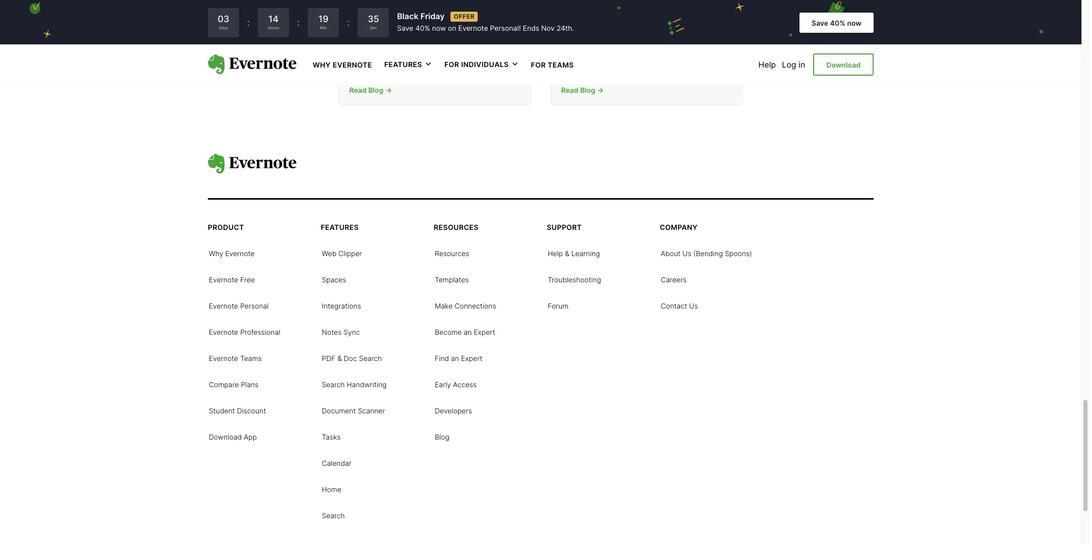 Task type: describe. For each thing, give the bounding box(es) containing it.
now for save 40% now
[[848, 19, 862, 27]]

teams for evernote teams
[[240, 354, 262, 363]]

search for search
[[322, 512, 345, 520]]

calendar
[[322, 459, 352, 468]]

why evernote for evernote
[[209, 249, 255, 258]]

early
[[435, 381, 451, 389]]

on
[[448, 24, 457, 32]]

forum link
[[548, 301, 569, 311]]

2 evernote logo image from the top
[[208, 154, 297, 174]]

teams for for teams
[[548, 61, 574, 69]]

make
[[435, 302, 453, 310]]

14 hours
[[268, 14, 279, 30]]

search handwriting link
[[322, 380, 387, 390]]

handwriting
[[347, 381, 387, 389]]

→ for 6 ways to have more productive meetings (yes, it can happen)
[[386, 86, 392, 94]]

19 min
[[319, 14, 329, 30]]

templates link
[[435, 275, 469, 285]]

log
[[783, 60, 797, 70]]

student
[[209, 407, 235, 415]]

read for 5 remarkably easy time management tips
[[562, 86, 579, 94]]

log in link
[[783, 60, 806, 70]]

log in
[[783, 60, 806, 70]]

developers link
[[435, 406, 472, 416]]

plans
[[241, 381, 259, 389]]

& for pdf
[[338, 354, 342, 363]]

save for save 40% now
[[812, 19, 829, 27]]

spaces
[[322, 276, 346, 284]]

company
[[660, 223, 698, 232]]

an for find
[[451, 354, 459, 363]]

evernote left free
[[209, 276, 238, 284]]

for teams link
[[531, 60, 574, 70]]

save 40% now link
[[800, 13, 874, 33]]

evernote professional link
[[209, 327, 280, 337]]

download app
[[209, 433, 257, 442]]

product
[[208, 223, 244, 232]]

about
[[661, 249, 681, 258]]

search link
[[322, 511, 345, 521]]

search handwriting
[[322, 381, 387, 389]]

document scanner
[[322, 407, 385, 415]]

evernote personal
[[209, 302, 269, 310]]

24th.
[[557, 24, 574, 32]]

friday
[[421, 11, 445, 21]]

evernote teams
[[209, 354, 262, 363]]

find an expert
[[435, 354, 483, 363]]

learning
[[572, 249, 600, 258]]

evernote teams link
[[209, 353, 262, 363]]

features inside button
[[384, 60, 422, 69]]

for individuals button
[[445, 60, 519, 70]]

access
[[453, 381, 477, 389]]

evernote down offer
[[459, 24, 488, 32]]

in
[[799, 60, 806, 70]]

careers link
[[661, 275, 687, 285]]

save 40% now on evernote personal! ends nov 24th.
[[397, 24, 574, 32]]

notes sync link
[[322, 327, 360, 337]]

ways
[[361, 15, 392, 29]]

make connections link
[[435, 301, 496, 311]]

happen)
[[376, 49, 426, 63]]

03 days
[[218, 14, 229, 30]]

help for help
[[759, 60, 776, 70]]

management
[[562, 32, 638, 46]]

resources link
[[435, 248, 470, 258]]

notes
[[322, 328, 342, 337]]

blog for 6 ways to have more productive meetings (yes, it can happen)
[[369, 86, 384, 94]]

scanner
[[358, 407, 385, 415]]

become an expert link
[[435, 327, 496, 337]]

why for evernote professional
[[209, 249, 223, 258]]

contact us
[[661, 302, 698, 310]]

student discount link
[[209, 406, 266, 416]]

days
[[219, 25, 228, 30]]

blog link
[[435, 432, 450, 442]]

why for for teams
[[313, 61, 331, 69]]

why evernote link for for
[[313, 60, 372, 70]]

calendar link
[[322, 458, 352, 468]]

help link
[[759, 60, 776, 70]]

35
[[368, 14, 379, 24]]

for individuals
[[445, 60, 509, 69]]

search inside pdf & doc search link
[[359, 354, 382, 363]]

blog for 5 remarkably easy time management tips
[[581, 86, 596, 94]]

blog image image
[[552, 0, 742, 4]]

read for 6 ways to have more productive meetings (yes, it can happen)
[[350, 86, 367, 94]]

find
[[435, 354, 449, 363]]

pdf & doc search
[[322, 354, 382, 363]]

an for become
[[464, 328, 472, 337]]

productive
[[350, 32, 412, 46]]

pdf
[[322, 354, 336, 363]]

evernote personal link
[[209, 301, 269, 311]]

evernote up evernote teams link
[[209, 328, 238, 337]]

spoons)
[[725, 249, 753, 258]]

forum
[[548, 302, 569, 310]]

student discount
[[209, 407, 266, 415]]

19
[[319, 14, 329, 24]]

help for help & learning
[[548, 249, 563, 258]]

connections
[[455, 302, 496, 310]]

contact us link
[[661, 301, 698, 311]]

14
[[268, 14, 279, 24]]

support
[[547, 223, 582, 232]]

individuals
[[461, 60, 509, 69]]

0 horizontal spatial features
[[321, 223, 359, 232]]



Task type: locate. For each thing, give the bounding box(es) containing it.
evernote logo image
[[208, 55, 297, 75], [208, 154, 297, 174]]

us right contact
[[690, 302, 698, 310]]

teams up plans
[[240, 354, 262, 363]]

1 vertical spatial why
[[209, 249, 223, 258]]

an right become
[[464, 328, 472, 337]]

expert down "connections"
[[474, 328, 496, 337]]

→ for 5 remarkably easy time management tips
[[598, 86, 604, 94]]

1 vertical spatial download
[[209, 433, 242, 442]]

why evernote link for evernote
[[209, 248, 255, 258]]

2 read from the left
[[562, 86, 579, 94]]

0 vertical spatial download
[[827, 60, 861, 69]]

40% for save 40% now
[[831, 19, 846, 27]]

1 horizontal spatial now
[[848, 19, 862, 27]]

1 horizontal spatial →
[[598, 86, 604, 94]]

40% for save 40% now on evernote personal! ends nov 24th.
[[416, 24, 430, 32]]

download link
[[814, 53, 874, 76]]

us inside "link"
[[683, 249, 692, 258]]

& inside "link"
[[565, 249, 570, 258]]

us for contact
[[690, 302, 698, 310]]

sec
[[370, 25, 377, 30]]

& left doc
[[338, 354, 342, 363]]

1 horizontal spatial save
[[812, 19, 829, 27]]

us
[[683, 249, 692, 258], [690, 302, 698, 310]]

why down min at the top
[[313, 61, 331, 69]]

for down meetings
[[445, 60, 459, 69]]

easy
[[644, 15, 671, 29]]

web clipper
[[322, 249, 362, 258]]

personal
[[240, 302, 269, 310]]

search right doc
[[359, 354, 382, 363]]

for down ends
[[531, 61, 546, 69]]

1 vertical spatial teams
[[240, 354, 262, 363]]

to
[[395, 15, 407, 29]]

troubleshooting
[[548, 276, 602, 284]]

0 horizontal spatial read
[[350, 86, 367, 94]]

help left log
[[759, 60, 776, 70]]

search for search handwriting
[[322, 381, 345, 389]]

0 vertical spatial why evernote
[[313, 61, 372, 69]]

doc
[[344, 354, 357, 363]]

1 horizontal spatial blog
[[435, 433, 450, 442]]

0 vertical spatial an
[[464, 328, 472, 337]]

0 horizontal spatial an
[[451, 354, 459, 363]]

0 horizontal spatial why
[[209, 249, 223, 258]]

become
[[435, 328, 462, 337]]

remarkably
[[572, 15, 641, 29]]

read
[[350, 86, 367, 94], [562, 86, 579, 94]]

& for help
[[565, 249, 570, 258]]

5
[[562, 15, 569, 29]]

tips
[[641, 32, 666, 46]]

home link
[[322, 485, 342, 495]]

read down can
[[350, 86, 367, 94]]

read blog →
[[350, 86, 392, 94], [562, 86, 604, 94]]

0 vertical spatial teams
[[548, 61, 574, 69]]

save for save 40% now on evernote personal! ends nov 24th.
[[397, 24, 414, 32]]

1 read from the left
[[350, 86, 367, 94]]

1 horizontal spatial for
[[531, 61, 546, 69]]

0 horizontal spatial why evernote
[[209, 249, 255, 258]]

2 read blog → from the left
[[562, 86, 604, 94]]

1 vertical spatial why evernote
[[209, 249, 255, 258]]

2 horizontal spatial blog
[[581, 86, 596, 94]]

0 horizontal spatial 40%
[[416, 24, 430, 32]]

notes sync
[[322, 328, 360, 337]]

search inside search handwriting link
[[322, 381, 345, 389]]

6
[[350, 15, 357, 29]]

why evernote up evernote free link
[[209, 249, 255, 258]]

0 horizontal spatial download
[[209, 433, 242, 442]]

now up download link
[[848, 19, 862, 27]]

nov
[[542, 24, 555, 32]]

0 vertical spatial &
[[565, 249, 570, 258]]

now for save 40% now on evernote personal! ends nov 24th.
[[432, 24, 446, 32]]

1 horizontal spatial read blog →
[[562, 86, 604, 94]]

download left app
[[209, 433, 242, 442]]

0 vertical spatial us
[[683, 249, 692, 258]]

→
[[386, 86, 392, 94], [598, 86, 604, 94]]

can
[[350, 49, 373, 63]]

offer
[[454, 13, 475, 20]]

contact
[[661, 302, 688, 310]]

0 vertical spatial search
[[359, 354, 382, 363]]

2 horizontal spatial :
[[347, 17, 350, 28]]

hours
[[268, 25, 279, 30]]

time
[[675, 15, 703, 29]]

download
[[827, 60, 861, 69], [209, 433, 242, 442]]

black
[[397, 11, 419, 21]]

0 horizontal spatial for
[[445, 60, 459, 69]]

evernote professional
[[209, 328, 280, 337]]

0 vertical spatial why evernote link
[[313, 60, 372, 70]]

1 → from the left
[[386, 86, 392, 94]]

why evernote down min at the top
[[313, 61, 372, 69]]

us for about
[[683, 249, 692, 258]]

teams down 24th.
[[548, 61, 574, 69]]

blog
[[369, 86, 384, 94], [581, 86, 596, 94], [435, 433, 450, 442]]

features up web clipper link
[[321, 223, 359, 232]]

download for download
[[827, 60, 861, 69]]

1 horizontal spatial why evernote link
[[313, 60, 372, 70]]

download right in
[[827, 60, 861, 69]]

for for for teams
[[531, 61, 546, 69]]

professional
[[240, 328, 280, 337]]

for teams
[[531, 61, 574, 69]]

0 horizontal spatial help
[[548, 249, 563, 258]]

1 vertical spatial why evernote link
[[209, 248, 255, 258]]

1 horizontal spatial why
[[313, 61, 331, 69]]

about us (bending spoons)
[[661, 249, 753, 258]]

for for for individuals
[[445, 60, 459, 69]]

why evernote link down min at the top
[[313, 60, 372, 70]]

40% down black friday
[[416, 24, 430, 32]]

1 horizontal spatial read
[[562, 86, 579, 94]]

1 vertical spatial &
[[338, 354, 342, 363]]

search down the pdf
[[322, 381, 345, 389]]

integrations
[[322, 302, 361, 310]]

0 horizontal spatial teams
[[240, 354, 262, 363]]

read blog → for 6 ways to have more productive meetings (yes, it can happen)
[[350, 86, 392, 94]]

templates
[[435, 276, 469, 284]]

features down productive
[[384, 60, 422, 69]]

1 vertical spatial an
[[451, 354, 459, 363]]

free
[[240, 276, 255, 284]]

0 vertical spatial evernote logo image
[[208, 55, 297, 75]]

web
[[322, 249, 337, 258]]

0 vertical spatial expert
[[474, 328, 496, 337]]

2 : from the left
[[297, 17, 300, 28]]

1 evernote logo image from the top
[[208, 55, 297, 75]]

read blog → for 5 remarkably easy time management tips
[[562, 86, 604, 94]]

0 horizontal spatial :
[[247, 17, 250, 28]]

save down black
[[397, 24, 414, 32]]

1 horizontal spatial :
[[297, 17, 300, 28]]

it
[[504, 32, 512, 46]]

save
[[812, 19, 829, 27], [397, 24, 414, 32]]

: left 14 hours
[[247, 17, 250, 28]]

1 : from the left
[[247, 17, 250, 28]]

evernote up compare
[[209, 354, 238, 363]]

1 read blog → from the left
[[350, 86, 392, 94]]

resources up resources link
[[434, 223, 479, 232]]

expert down "become an expert"
[[461, 354, 483, 363]]

help inside "link"
[[548, 249, 563, 258]]

help & learning link
[[548, 248, 600, 258]]

1 horizontal spatial features
[[384, 60, 422, 69]]

tasks link
[[322, 432, 341, 442]]

why down the product on the left top
[[209, 249, 223, 258]]

0 vertical spatial help
[[759, 60, 776, 70]]

why evernote
[[313, 61, 372, 69], [209, 249, 255, 258]]

read down for teams
[[562, 86, 579, 94]]

pdf & doc search link
[[322, 353, 382, 363]]

: left 35 sec
[[347, 17, 350, 28]]

have
[[410, 15, 439, 29]]

1 horizontal spatial 40%
[[831, 19, 846, 27]]

6 ways to have more productive meetings (yes, it can happen)
[[350, 15, 512, 63]]

expert for become an expert
[[474, 328, 496, 337]]

35 sec
[[368, 14, 379, 30]]

& left learning
[[565, 249, 570, 258]]

home
[[322, 486, 342, 494]]

careers
[[661, 276, 687, 284]]

now inside save 40% now link
[[848, 19, 862, 27]]

0 vertical spatial why
[[313, 61, 331, 69]]

0 horizontal spatial now
[[432, 24, 446, 32]]

1 vertical spatial features
[[321, 223, 359, 232]]

an right 'find'
[[451, 354, 459, 363]]

why
[[313, 61, 331, 69], [209, 249, 223, 258]]

evernote down productive
[[333, 61, 372, 69]]

0 horizontal spatial why evernote link
[[209, 248, 255, 258]]

spaces link
[[322, 275, 346, 285]]

early access link
[[435, 380, 477, 390]]

1 horizontal spatial an
[[464, 328, 472, 337]]

about us (bending spoons) link
[[661, 248, 753, 258]]

document scanner link
[[322, 406, 385, 416]]

5 remarkably easy time management tips
[[562, 15, 703, 46]]

expert
[[474, 328, 496, 337], [461, 354, 483, 363]]

app
[[244, 433, 257, 442]]

search down home
[[322, 512, 345, 520]]

1 vertical spatial expert
[[461, 354, 483, 363]]

40% up download link
[[831, 19, 846, 27]]

why evernote link up evernote free link
[[209, 248, 255, 258]]

0 horizontal spatial read blog →
[[350, 86, 392, 94]]

0 vertical spatial resources
[[434, 223, 479, 232]]

read blog → down for teams
[[562, 86, 604, 94]]

read blog → down can
[[350, 86, 392, 94]]

expert for find an expert
[[461, 354, 483, 363]]

save up download link
[[812, 19, 829, 27]]

clipper
[[339, 249, 362, 258]]

evernote free link
[[209, 275, 255, 285]]

1 horizontal spatial why evernote
[[313, 61, 372, 69]]

0 horizontal spatial →
[[386, 86, 392, 94]]

sync
[[344, 328, 360, 337]]

1 horizontal spatial help
[[759, 60, 776, 70]]

why evernote for for
[[313, 61, 372, 69]]

1 vertical spatial resources
[[435, 249, 470, 258]]

1 vertical spatial us
[[690, 302, 698, 310]]

become an expert
[[435, 328, 496, 337]]

compare plans link
[[209, 380, 259, 390]]

evernote up evernote free link
[[225, 249, 255, 258]]

evernote down evernote free
[[209, 302, 238, 310]]

document
[[322, 407, 356, 415]]

make connections
[[435, 302, 496, 310]]

help & learning
[[548, 249, 600, 258]]

tasks
[[322, 433, 341, 442]]

1 vertical spatial evernote logo image
[[208, 154, 297, 174]]

help down support
[[548, 249, 563, 258]]

1 horizontal spatial &
[[565, 249, 570, 258]]

0 horizontal spatial &
[[338, 354, 342, 363]]

download for download app
[[209, 433, 242, 442]]

troubleshooting link
[[548, 275, 602, 285]]

evernote
[[459, 24, 488, 32], [333, 61, 372, 69], [225, 249, 255, 258], [209, 276, 238, 284], [209, 302, 238, 310], [209, 328, 238, 337], [209, 354, 238, 363]]

1 horizontal spatial teams
[[548, 61, 574, 69]]

web clipper link
[[322, 248, 362, 258]]

0 vertical spatial features
[[384, 60, 422, 69]]

1 vertical spatial help
[[548, 249, 563, 258]]

find an expert link
[[435, 353, 483, 363]]

2 vertical spatial search
[[322, 512, 345, 520]]

1 horizontal spatial download
[[827, 60, 861, 69]]

us right about
[[683, 249, 692, 258]]

0 horizontal spatial blog
[[369, 86, 384, 94]]

3 : from the left
[[347, 17, 350, 28]]

search
[[359, 354, 382, 363], [322, 381, 345, 389], [322, 512, 345, 520]]

now left on
[[432, 24, 446, 32]]

: left 19 min
[[297, 17, 300, 28]]

for inside button
[[445, 60, 459, 69]]

download app link
[[209, 432, 257, 442]]

discount
[[237, 407, 266, 415]]

1 vertical spatial search
[[322, 381, 345, 389]]

resources up templates link
[[435, 249, 470, 258]]

2 → from the left
[[598, 86, 604, 94]]

0 horizontal spatial save
[[397, 24, 414, 32]]

features
[[384, 60, 422, 69], [321, 223, 359, 232]]



Task type: vqa. For each thing, say whether or not it's contained in the screenshot.


